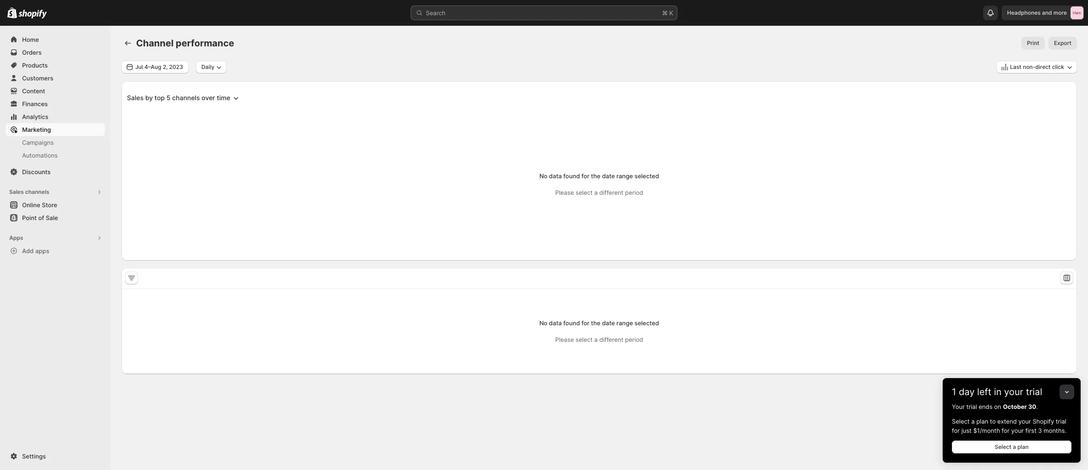 Task type: locate. For each thing, give the bounding box(es) containing it.
direct
[[1036, 63, 1051, 70]]

select
[[952, 418, 970, 426], [995, 444, 1012, 451]]

online
[[22, 201, 40, 209]]

for
[[582, 173, 590, 180], [582, 320, 590, 327], [952, 427, 960, 435], [1002, 427, 1010, 435]]

channel
[[136, 38, 174, 49]]

your
[[1005, 387, 1024, 398], [1019, 418, 1031, 426], [1012, 427, 1024, 435]]

0 vertical spatial please
[[555, 189, 574, 196]]

automations
[[22, 152, 58, 159]]

select
[[576, 189, 593, 196], [576, 336, 593, 344]]

channel performance
[[136, 38, 234, 49]]

1 found from the top
[[564, 173, 580, 180]]

settings link
[[6, 450, 105, 463]]

plan inside select a plan to extend your shopify trial for just $1/month for your first 3 months.
[[977, 418, 989, 426]]

1 horizontal spatial select
[[995, 444, 1012, 451]]

campaigns link
[[6, 136, 105, 149]]

0 vertical spatial data
[[549, 173, 562, 180]]

plan down "first"
[[1018, 444, 1029, 451]]

0 vertical spatial no
[[540, 173, 548, 180]]

last non-direct click button
[[997, 61, 1077, 74]]

found
[[564, 173, 580, 180], [564, 320, 580, 327]]

1 vertical spatial no
[[540, 320, 548, 327]]

top
[[155, 94, 165, 102]]

your left "first"
[[1012, 427, 1024, 435]]

1 horizontal spatial channels
[[172, 94, 200, 102]]

1 horizontal spatial sales
[[127, 94, 144, 102]]

⌘
[[662, 9, 668, 17]]

print
[[1027, 40, 1040, 46]]

0 vertical spatial select
[[576, 189, 593, 196]]

1 horizontal spatial plan
[[1018, 444, 1029, 451]]

add apps button
[[6, 245, 105, 258]]

1 vertical spatial sales
[[9, 189, 24, 196]]

range
[[617, 173, 633, 180], [617, 320, 633, 327]]

0 vertical spatial no data found for the date range selected
[[540, 173, 659, 180]]

0 horizontal spatial trial
[[967, 403, 977, 411]]

0 vertical spatial different
[[600, 189, 624, 196]]

no data found for the date range selected
[[540, 173, 659, 180], [540, 320, 659, 327]]

no
[[540, 173, 548, 180], [540, 320, 548, 327]]

1 please from the top
[[555, 189, 574, 196]]

just
[[962, 427, 972, 435]]

store
[[42, 201, 57, 209]]

online store
[[22, 201, 57, 209]]

2 no from the top
[[540, 320, 548, 327]]

1 vertical spatial no data found for the date range selected
[[540, 320, 659, 327]]

select up just
[[952, 418, 970, 426]]

0 horizontal spatial sales
[[9, 189, 24, 196]]

1 vertical spatial select
[[995, 444, 1012, 451]]

1 no from the top
[[540, 173, 548, 180]]

home link
[[6, 33, 105, 46]]

please
[[555, 189, 574, 196], [555, 336, 574, 344]]

2 horizontal spatial trial
[[1056, 418, 1067, 426]]

select inside select a plan to extend your shopify trial for just $1/month for your first 3 months.
[[952, 418, 970, 426]]

the
[[591, 173, 601, 180], [591, 320, 601, 327]]

1 vertical spatial date
[[602, 320, 615, 327]]

1 no data found for the date range selected from the top
[[540, 173, 659, 180]]

2 please from the top
[[555, 336, 574, 344]]

shopify image
[[7, 7, 17, 18]]

your up october at the right of the page
[[1005, 387, 1024, 398]]

1 vertical spatial different
[[600, 336, 624, 344]]

sales up "online"
[[9, 189, 24, 196]]

1 vertical spatial channels
[[25, 189, 49, 196]]

select for select a plan to extend your shopify trial for just $1/month for your first 3 months.
[[952, 418, 970, 426]]

plan for select a plan to extend your shopify trial for just $1/month for your first 3 months.
[[977, 418, 989, 426]]

export button
[[1049, 37, 1077, 50]]

0 vertical spatial channels
[[172, 94, 200, 102]]

1 range from the top
[[617, 173, 633, 180]]

0 vertical spatial the
[[591, 173, 601, 180]]

trial up 30
[[1026, 387, 1043, 398]]

0 horizontal spatial select
[[952, 418, 970, 426]]

0 vertical spatial date
[[602, 173, 615, 180]]

last
[[1010, 63, 1022, 70]]

your up "first"
[[1019, 418, 1031, 426]]

add
[[22, 247, 34, 255]]

shopify image
[[19, 10, 47, 19]]

2 vertical spatial trial
[[1056, 418, 1067, 426]]

and
[[1042, 9, 1052, 16]]

1 day left in your trial button
[[943, 379, 1081, 398]]

1 period from the top
[[625, 189, 643, 196]]

1 data from the top
[[549, 173, 562, 180]]

0 vertical spatial sales
[[127, 94, 144, 102]]

marketing link
[[6, 123, 105, 136]]

plan up $1/month
[[977, 418, 989, 426]]

sales for sales by top 5 channels over time
[[127, 94, 144, 102]]

2 range from the top
[[617, 320, 633, 327]]

channels up "online store"
[[25, 189, 49, 196]]

channels
[[172, 94, 200, 102], [25, 189, 49, 196]]

0 vertical spatial found
[[564, 173, 580, 180]]

please select a different period
[[555, 189, 643, 196], [555, 336, 643, 344]]

apps
[[9, 235, 23, 242]]

date
[[602, 173, 615, 180], [602, 320, 615, 327]]

1 vertical spatial your
[[1019, 418, 1031, 426]]

1 vertical spatial data
[[549, 320, 562, 327]]

5
[[166, 94, 170, 102]]

0 vertical spatial selected
[[635, 173, 659, 180]]

2 date from the top
[[602, 320, 615, 327]]

trial up months.
[[1056, 418, 1067, 426]]

0 vertical spatial trial
[[1026, 387, 1043, 398]]

plan inside select a plan link
[[1018, 444, 1029, 451]]

sales inside button
[[9, 189, 24, 196]]

different
[[600, 189, 624, 196], [600, 336, 624, 344]]

selected
[[635, 173, 659, 180], [635, 320, 659, 327]]

2,
[[163, 63, 168, 70]]

1 vertical spatial please
[[555, 336, 574, 344]]

analytics
[[22, 113, 48, 121]]

trial right your
[[967, 403, 977, 411]]

in
[[994, 387, 1002, 398]]

0 vertical spatial range
[[617, 173, 633, 180]]

1
[[952, 387, 957, 398]]

1 vertical spatial plan
[[1018, 444, 1029, 451]]

channels inside button
[[25, 189, 49, 196]]

channels right 5
[[172, 94, 200, 102]]

1 select from the top
[[576, 189, 593, 196]]

2023
[[169, 63, 183, 70]]

0 vertical spatial your
[[1005, 387, 1024, 398]]

0 vertical spatial period
[[625, 189, 643, 196]]

1 vertical spatial selected
[[635, 320, 659, 327]]

0 vertical spatial plan
[[977, 418, 989, 426]]

1 vertical spatial please select a different period
[[555, 336, 643, 344]]

1 vertical spatial select
[[576, 336, 593, 344]]

2 the from the top
[[591, 320, 601, 327]]

1 selected from the top
[[635, 173, 659, 180]]

sales left the by
[[127, 94, 144, 102]]

sales
[[127, 94, 144, 102], [9, 189, 24, 196]]

period
[[625, 189, 643, 196], [625, 336, 643, 344]]

jul
[[135, 63, 143, 70]]

1 date from the top
[[602, 173, 615, 180]]

1 horizontal spatial trial
[[1026, 387, 1043, 398]]

discounts
[[22, 168, 51, 176]]

of
[[38, 214, 44, 222]]

1 vertical spatial the
[[591, 320, 601, 327]]

a
[[595, 189, 598, 196], [595, 336, 598, 344], [972, 418, 975, 426], [1013, 444, 1016, 451]]

point of sale
[[22, 214, 58, 222]]

headphones and more
[[1008, 9, 1067, 16]]

0 horizontal spatial channels
[[25, 189, 49, 196]]

to
[[990, 418, 996, 426]]

select down select a plan to extend your shopify trial for just $1/month for your first 3 months.
[[995, 444, 1012, 451]]

0 horizontal spatial plan
[[977, 418, 989, 426]]

channels inside dropdown button
[[172, 94, 200, 102]]

1 vertical spatial found
[[564, 320, 580, 327]]

4–aug
[[144, 63, 161, 70]]

2 vertical spatial your
[[1012, 427, 1024, 435]]

1 vertical spatial period
[[625, 336, 643, 344]]

select a plan to extend your shopify trial for just $1/month for your first 3 months.
[[952, 418, 1067, 435]]

1 vertical spatial range
[[617, 320, 633, 327]]

1 vertical spatial trial
[[967, 403, 977, 411]]

0 vertical spatial select
[[952, 418, 970, 426]]

campaigns
[[22, 139, 54, 146]]

sales inside dropdown button
[[127, 94, 144, 102]]

0 vertical spatial please select a different period
[[555, 189, 643, 196]]



Task type: vqa. For each thing, say whether or not it's contained in the screenshot.
the topmost template
no



Task type: describe. For each thing, give the bounding box(es) containing it.
non-
[[1023, 63, 1036, 70]]

time
[[217, 94, 230, 102]]

sales for sales channels
[[9, 189, 24, 196]]

2 data from the top
[[549, 320, 562, 327]]

1 day left in your trial element
[[943, 403, 1081, 463]]

customers
[[22, 75, 53, 82]]

home
[[22, 36, 39, 43]]

over
[[202, 94, 215, 102]]

.
[[1037, 403, 1038, 411]]

search
[[426, 9, 446, 17]]

automations link
[[6, 149, 105, 162]]

finances
[[22, 100, 48, 108]]

customers link
[[6, 72, 105, 85]]

point
[[22, 214, 37, 222]]

sales by top 5 channels over time button
[[121, 91, 246, 106]]

content link
[[6, 85, 105, 98]]

online store link
[[6, 199, 105, 212]]

more
[[1054, 9, 1067, 16]]

extend
[[998, 418, 1017, 426]]

performance
[[176, 38, 234, 49]]

orders link
[[6, 46, 105, 59]]

k
[[670, 9, 673, 17]]

settings
[[22, 453, 46, 460]]

shopify
[[1033, 418, 1054, 426]]

plan for select a plan
[[1018, 444, 1029, 451]]

1 the from the top
[[591, 173, 601, 180]]

products
[[22, 62, 48, 69]]

headphones
[[1008, 9, 1041, 16]]

select for select a plan
[[995, 444, 1012, 451]]

day
[[959, 387, 975, 398]]

select a plan
[[995, 444, 1029, 451]]

your trial ends on october 30 .
[[952, 403, 1038, 411]]

2 found from the top
[[564, 320, 580, 327]]

2 please select a different period from the top
[[555, 336, 643, 344]]

export
[[1054, 40, 1072, 46]]

click
[[1052, 63, 1065, 70]]

add apps
[[22, 247, 49, 255]]

marketing
[[22, 126, 51, 133]]

print button
[[1022, 37, 1045, 50]]

apps button
[[6, 232, 105, 245]]

trial inside 1 day left in your trial dropdown button
[[1026, 387, 1043, 398]]

left
[[978, 387, 992, 398]]

your inside dropdown button
[[1005, 387, 1024, 398]]

2 period from the top
[[625, 336, 643, 344]]

online store button
[[0, 199, 110, 212]]

a inside select a plan to extend your shopify trial for just $1/month for your first 3 months.
[[972, 418, 975, 426]]

on
[[995, 403, 1002, 411]]

daily button
[[196, 61, 226, 74]]

october
[[1003, 403, 1027, 411]]

point of sale link
[[6, 212, 105, 224]]

ends
[[979, 403, 993, 411]]

your
[[952, 403, 965, 411]]

1 day left in your trial
[[952, 387, 1043, 398]]

analytics link
[[6, 110, 105, 123]]

finances link
[[6, 98, 105, 110]]

sales channels button
[[6, 186, 105, 199]]

trial inside select a plan to extend your shopify trial for just $1/month for your first 3 months.
[[1056, 418, 1067, 426]]

sales channels
[[9, 189, 49, 196]]

orders
[[22, 49, 42, 56]]

1 different from the top
[[600, 189, 624, 196]]

$1/month
[[974, 427, 1000, 435]]

point of sale button
[[0, 212, 110, 224]]

products link
[[6, 59, 105, 72]]

jul 4–aug 2, 2023 button
[[121, 61, 189, 74]]

headphones and more image
[[1071, 6, 1084, 19]]

first
[[1026, 427, 1037, 435]]

2 select from the top
[[576, 336, 593, 344]]

apps
[[35, 247, 49, 255]]

months.
[[1044, 427, 1067, 435]]

2 different from the top
[[600, 336, 624, 344]]

sale
[[46, 214, 58, 222]]

⌘ k
[[662, 9, 673, 17]]

discounts link
[[6, 166, 105, 178]]

by
[[145, 94, 153, 102]]

last non-direct click
[[1010, 63, 1065, 70]]

3
[[1039, 427, 1042, 435]]

30
[[1029, 403, 1037, 411]]

select a plan link
[[952, 441, 1072, 454]]

2 selected from the top
[[635, 320, 659, 327]]

1 please select a different period from the top
[[555, 189, 643, 196]]

sales by top 5 channels over time
[[127, 94, 230, 102]]

jul 4–aug 2, 2023
[[135, 63, 183, 70]]

daily
[[201, 63, 214, 70]]

2 no data found for the date range selected from the top
[[540, 320, 659, 327]]



